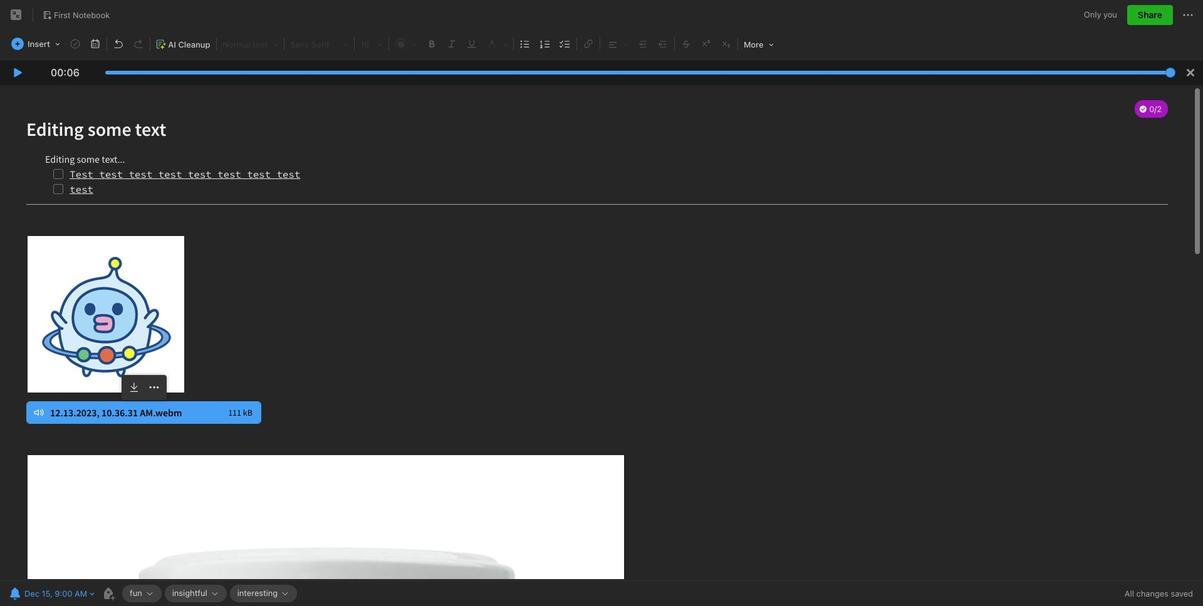 Task type: describe. For each thing, give the bounding box(es) containing it.
calendar event image
[[86, 35, 104, 53]]

fun button
[[122, 585, 162, 603]]

only you
[[1084, 10, 1117, 20]]

checklist image
[[556, 35, 574, 53]]

Heading level field
[[218, 35, 283, 53]]

you
[[1104, 10, 1117, 20]]

Font color field
[[390, 35, 422, 53]]

all
[[1125, 589, 1134, 599]]

undo image
[[110, 35, 127, 53]]

Edit reminder field
[[6, 585, 96, 603]]

collapse note image
[[9, 8, 24, 23]]

notebook
[[73, 10, 110, 20]]

cleanup
[[178, 39, 210, 50]]

ai
[[168, 39, 176, 50]]

15,
[[42, 589, 52, 599]]

00:06
[[51, 67, 80, 78]]

first notebook button
[[38, 6, 114, 24]]

insightful Tag actions field
[[207, 590, 219, 598]]

dec 15, 9:00 am button
[[6, 585, 88, 603]]

insightful
[[172, 588, 207, 599]]

only
[[1084, 10, 1101, 20]]

saved
[[1171, 589, 1193, 599]]

Alignment field
[[602, 35, 633, 53]]

first notebook
[[54, 10, 110, 20]]

Insert field
[[8, 35, 65, 53]]

insert
[[28, 39, 50, 49]]

interesting button
[[230, 585, 297, 603]]

ai cleanup
[[168, 39, 210, 50]]

changes
[[1136, 589, 1169, 599]]

note window element
[[0, 0, 1203, 607]]

Font family field
[[286, 35, 353, 53]]

more
[[744, 39, 764, 50]]

highlight image
[[482, 36, 511, 52]]

add tag image
[[101, 587, 116, 602]]

share
[[1138, 9, 1162, 20]]

share button
[[1127, 5, 1173, 25]]



Task type: vqa. For each thing, say whether or not it's contained in the screenshot.
the Font size image
yes



Task type: locate. For each thing, give the bounding box(es) containing it.
dec
[[24, 589, 39, 599]]

all changes saved
[[1125, 589, 1193, 599]]

Note Editor text field
[[0, 85, 1203, 581]]

interesting Tag actions field
[[278, 590, 290, 598]]

Font size field
[[356, 35, 387, 53]]

first
[[54, 10, 71, 20]]

Highlight field
[[482, 35, 512, 53]]

insightful button
[[165, 585, 227, 603]]

am
[[75, 589, 87, 599]]

interesting
[[237, 588, 278, 599]]

font family image
[[286, 36, 352, 52]]

9:00
[[55, 589, 72, 599]]

heading level image
[[219, 36, 282, 52]]

More field
[[739, 35, 778, 53]]

fun Tag actions field
[[142, 590, 154, 598]]

font color image
[[391, 36, 421, 52]]

fun
[[130, 588, 142, 599]]

ai cleanup button
[[152, 35, 215, 53]]

more actions image
[[1181, 8, 1196, 23]]

alignment image
[[602, 36, 632, 52]]

dec 15, 9:00 am
[[24, 589, 87, 599]]

bulleted list image
[[516, 35, 534, 53]]

font size image
[[357, 36, 387, 52]]

numbered list image
[[536, 35, 554, 53]]

More actions field
[[1181, 5, 1196, 25]]



